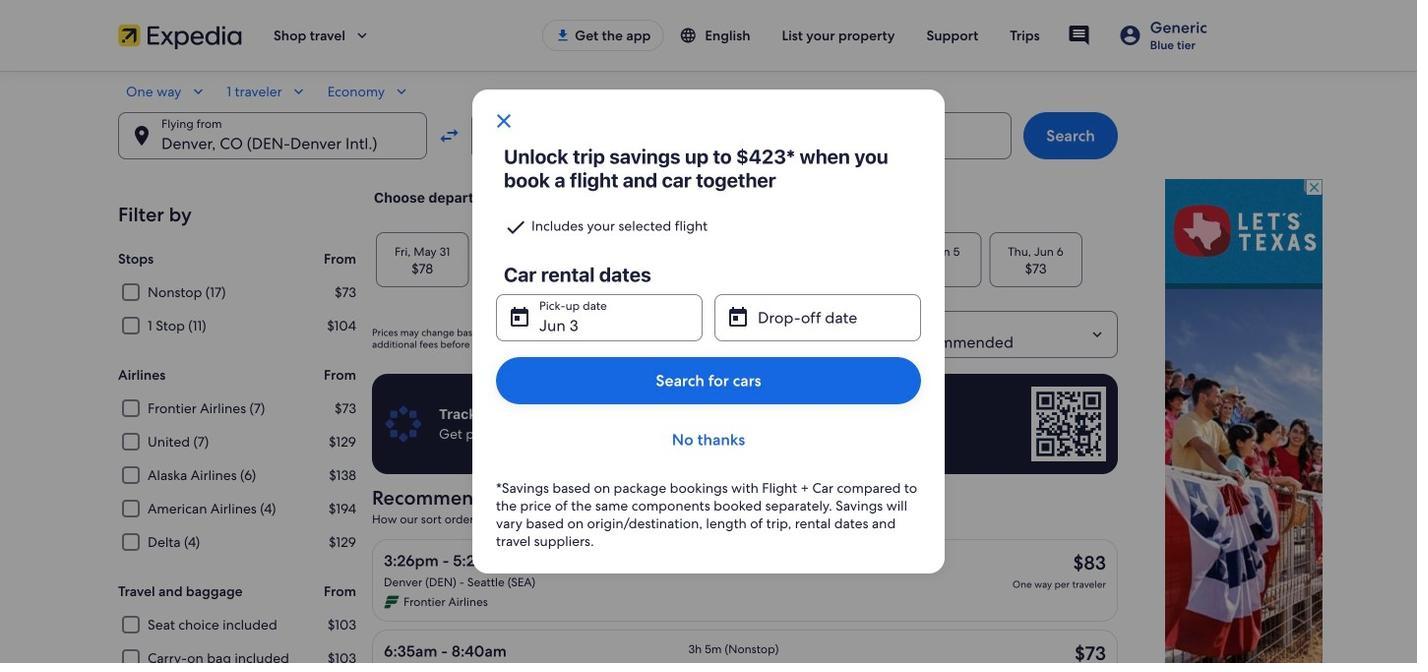 Task type: describe. For each thing, give the bounding box(es) containing it.
expedia logo image
[[118, 22, 242, 49]]

small image
[[680, 27, 705, 44]]

oneky blue tier logo image
[[384, 405, 423, 444]]

download the app button image
[[555, 28, 571, 43]]



Task type: vqa. For each thing, say whether or not it's contained in the screenshot.
application
no



Task type: locate. For each thing, give the bounding box(es) containing it.
dialog
[[473, 90, 945, 574]]

region
[[372, 374, 1119, 475]]

no thanks. opens in a new tab image
[[492, 109, 516, 133]]

qr code image
[[1032, 386, 1107, 463]]

None search field
[[118, 83, 1119, 160]]

swap origin and destination image
[[438, 124, 461, 148]]

list
[[372, 483, 1119, 664]]

communication center icon image
[[1068, 24, 1092, 47]]

tab list
[[372, 232, 1119, 288]]

theme default image
[[512, 511, 530, 529]]



